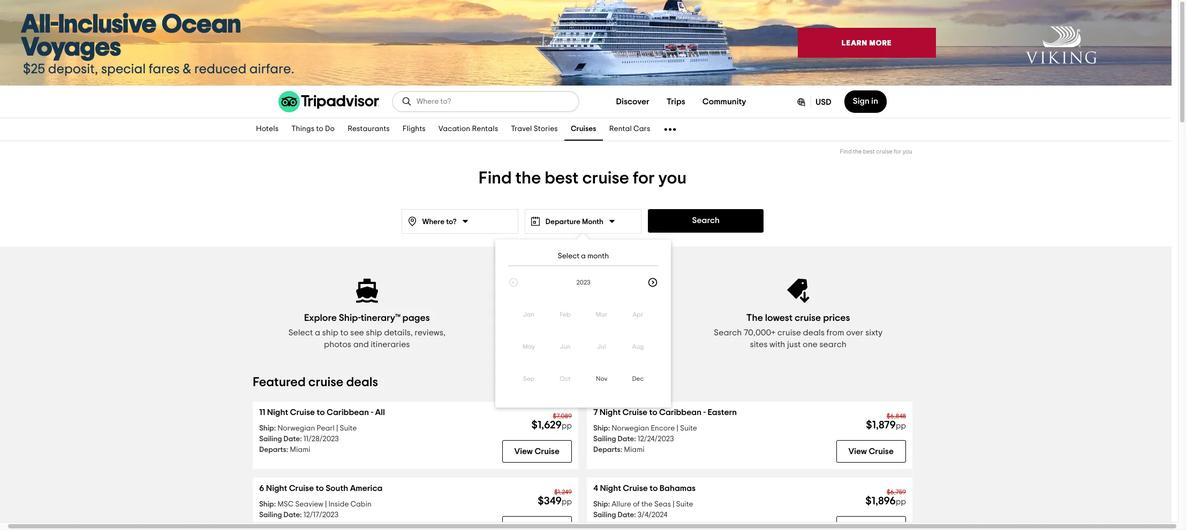 Task type: describe. For each thing, give the bounding box(es) containing it.
miami for $1,879
[[624, 447, 645, 454]]

lowest
[[765, 314, 793, 324]]

cruises link
[[565, 118, 603, 141]]

america
[[350, 485, 383, 493]]

departs: for $1,629
[[259, 447, 288, 454]]

0 horizontal spatial for
[[633, 170, 655, 187]]

where
[[422, 219, 445, 226]]

all
[[375, 409, 385, 417]]

pp for $349
[[562, 499, 572, 507]]

one
[[803, 341, 818, 349]]

$1,249 $349 pp
[[538, 490, 572, 507]]

cruise up 'month'
[[583, 170, 629, 187]]

ship for $1,629
[[259, 425, 274, 433]]

0 horizontal spatial the
[[516, 170, 541, 187]]

0 vertical spatial search
[[692, 216, 720, 225]]

rentals
[[472, 126, 498, 133]]

ship : norwegian encore | suite sailing date: 12/24/2023 departs: miami
[[594, 425, 697, 454]]

sailing inside ship : msc seaview | inside cabin sailing date: 12/17/2023 rio de janeiro
[[259, 512, 282, 520]]

canaveral
[[640, 523, 676, 530]]

night for $1,896
[[600, 485, 621, 493]]

cruise for $1,896
[[623, 485, 648, 493]]

sailing inside ship : allure of the seas | suite sailing date: 3/4/2024 port canaveral (orlando)
[[594, 512, 616, 520]]

sixty
[[866, 329, 883, 338]]

eastern
[[708, 409, 737, 417]]

0 vertical spatial select
[[558, 253, 579, 260]]

pp for $1,879
[[896, 423, 906, 431]]

sailing inside the ship : norwegian encore | suite sailing date: 12/24/2023 departs: miami
[[594, 436, 616, 444]]

view cruise for $1,879
[[849, 448, 894, 456]]

discover
[[616, 98, 650, 106]]

(orlando)
[[678, 523, 711, 530]]

night for $349
[[266, 485, 287, 493]]

usd button
[[788, 91, 840, 113]]

tripadvisor image
[[279, 91, 379, 112]]

port
[[624, 523, 639, 530]]

the
[[747, 314, 763, 324]]

1 vertical spatial find
[[479, 170, 512, 187]]

0 vertical spatial for
[[894, 149, 902, 155]]

community
[[628, 329, 670, 338]]

$1,896
[[866, 497, 896, 507]]

discover button
[[608, 91, 658, 113]]

vacation rentals link
[[432, 118, 505, 141]]

norwegian for $1,879
[[612, 425, 649, 433]]

of
[[633, 501, 640, 509]]

things to do link
[[285, 118, 341, 141]]

share
[[495, 329, 518, 338]]

0 vertical spatial find
[[840, 149, 852, 155]]

deals inside the lowest cruise prices search 70,000+ cruise deals from over sixty sites with just one search
[[803, 329, 825, 338]]

cruise down $1,879
[[869, 448, 894, 456]]

flights
[[403, 126, 426, 133]]

to for $1,629
[[317, 409, 325, 417]]

advertisement region
[[0, 0, 1172, 86]]

suite for $1,629
[[340, 425, 357, 433]]

cruises
[[571, 126, 597, 133]]

restaurants link
[[341, 118, 396, 141]]

6
[[259, 485, 264, 493]]

feb
[[560, 312, 571, 318]]

restaurants
[[348, 126, 390, 133]]

$7,089
[[553, 414, 572, 420]]

cruise up the just
[[778, 329, 801, 338]]

cruise for $349
[[289, 485, 314, 493]]

caribbean for $1,879
[[660, 409, 702, 417]]

4
[[594, 485, 598, 493]]

prices
[[823, 314, 850, 324]]

with inside write cruise reviews share your opinion with our travel community
[[571, 329, 587, 338]]

$6,759
[[887, 490, 906, 496]]

$349
[[538, 497, 562, 507]]

hotels
[[256, 126, 279, 133]]

itineraries
[[371, 341, 410, 349]]

sign in link
[[845, 91, 887, 113]]

1 vertical spatial best
[[545, 170, 579, 187]]

12/24/2023
[[638, 436, 674, 444]]

cabin
[[351, 501, 372, 509]]

seaview
[[295, 501, 323, 509]]

south
[[326, 485, 348, 493]]

cruise for $1,879
[[623, 409, 648, 417]]

night for $1,879
[[600, 409, 621, 417]]

sep
[[523, 376, 534, 383]]

night for $1,629
[[267, 409, 288, 417]]

explore
[[304, 314, 337, 324]]

| inside ship : allure of the seas | suite sailing date: 3/4/2024 port canaveral (orlando)
[[673, 501, 675, 509]]

to inside "link"
[[316, 126, 324, 133]]

pp for $1,896
[[896, 499, 906, 507]]

departure month
[[546, 219, 604, 226]]

month
[[587, 253, 609, 260]]

flights link
[[396, 118, 432, 141]]

ship for $349
[[259, 501, 274, 509]]

ship : msc seaview | inside cabin sailing date: 12/17/2023 rio de janeiro
[[259, 501, 372, 530]]

things to do
[[292, 126, 335, 133]]

to for $1,879
[[650, 409, 658, 417]]

: for $1,629
[[274, 425, 276, 433]]

70,000+
[[744, 329, 776, 338]]

mar
[[596, 312, 608, 318]]

seas
[[655, 501, 671, 509]]

$1,629
[[532, 421, 562, 431]]

date: inside ship : msc seaview | inside cabin sailing date: 12/17/2023 rio de janeiro
[[284, 512, 302, 520]]

the inside ship : allure of the seas | suite sailing date: 3/4/2024 port canaveral (orlando)
[[642, 501, 653, 509]]

$1,249
[[554, 490, 572, 496]]

photos
[[324, 341, 351, 349]]

vacation rentals
[[439, 126, 498, 133]]

7 night cruise to caribbean - eastern
[[594, 409, 737, 417]]

with inside the lowest cruise prices search 70,000+ cruise deals from over sixty sites with just one search
[[770, 341, 786, 349]]

select a month
[[558, 253, 609, 260]]

community button
[[694, 91, 755, 113]]

sailing inside ship : norwegian pearl | suite sailing date: 11/28/2023 departs: miami
[[259, 436, 282, 444]]

11
[[259, 409, 265, 417]]

sign in
[[853, 97, 879, 106]]

apr
[[633, 312, 643, 318]]

pages
[[403, 314, 430, 324]]

our
[[589, 329, 602, 338]]



Task type: locate. For each thing, give the bounding box(es) containing it.
and
[[353, 341, 369, 349]]

2 horizontal spatial the
[[853, 149, 862, 155]]

select
[[558, 253, 579, 260], [288, 329, 313, 338]]

sailing down 11
[[259, 436, 282, 444]]

the down sign in link
[[853, 149, 862, 155]]

3/4/2024
[[638, 512, 668, 520]]

ship down 6
[[259, 501, 274, 509]]

2 ship from the left
[[366, 329, 382, 338]]

: inside ship : norwegian pearl | suite sailing date: 11/28/2023 departs: miami
[[274, 425, 276, 433]]

1 horizontal spatial view
[[849, 448, 867, 456]]

0 horizontal spatial ship
[[322, 329, 339, 338]]

ship down 7
[[594, 425, 608, 433]]

suite inside ship : allure of the seas | suite sailing date: 3/4/2024 port canaveral (orlando)
[[676, 501, 694, 509]]

: for $1,896
[[608, 501, 610, 509]]

do
[[325, 126, 335, 133]]

night right 4
[[600, 485, 621, 493]]

community
[[703, 98, 747, 106]]

sailing down 7
[[594, 436, 616, 444]]

inside
[[329, 501, 349, 509]]

nov
[[596, 376, 607, 383]]

to left south
[[316, 485, 324, 493]]

norwegian for $1,629
[[278, 425, 315, 433]]

see
[[350, 329, 364, 338]]

1 view cruise from the left
[[515, 448, 560, 456]]

date: up 'rio' on the left
[[284, 512, 302, 520]]

caribbean up encore
[[660, 409, 702, 417]]

0 vertical spatial find the best cruise for you
[[840, 149, 913, 155]]

night right 6
[[266, 485, 287, 493]]

| for $349
[[325, 501, 327, 509]]

0 vertical spatial a
[[581, 253, 586, 260]]

date: up "port"
[[618, 512, 636, 520]]

date: inside ship : allure of the seas | suite sailing date: 3/4/2024 port canaveral (orlando)
[[618, 512, 636, 520]]

night
[[267, 409, 288, 417], [600, 409, 621, 417], [266, 485, 287, 493], [600, 485, 621, 493]]

| inside ship : norwegian pearl | suite sailing date: 11/28/2023 departs: miami
[[336, 425, 338, 433]]

miami inside the ship : norwegian encore | suite sailing date: 12/24/2023 departs: miami
[[624, 447, 645, 454]]

with left the our
[[571, 329, 587, 338]]

| inside the ship : norwegian encore | suite sailing date: 12/24/2023 departs: miami
[[677, 425, 679, 433]]

1 vertical spatial select
[[288, 329, 313, 338]]

$6,848 $1,879 pp
[[866, 414, 906, 431]]

1 view from the left
[[515, 448, 533, 456]]

2 caribbean from the left
[[660, 409, 702, 417]]

view cruise down $1,629
[[515, 448, 560, 456]]

- for $1,629
[[371, 409, 373, 417]]

jan
[[523, 312, 534, 318]]

| right "pearl"
[[336, 425, 338, 433]]

with left the just
[[770, 341, 786, 349]]

cruise down in
[[877, 149, 893, 155]]

1 vertical spatial find the best cruise for you
[[479, 170, 687, 187]]

- left eastern at right bottom
[[704, 409, 706, 417]]

1 horizontal spatial norwegian
[[612, 425, 649, 433]]

to left the see
[[340, 329, 349, 338]]

1 vertical spatial deals
[[346, 377, 378, 389]]

cruise up one
[[795, 314, 821, 324]]

| up 12/17/2023
[[325, 501, 327, 509]]

7
[[594, 409, 598, 417]]

things
[[292, 126, 315, 133]]

to inside explore ship‑tinerary™ pages select a ship to see ship details, reviews, photos and itineraries
[[340, 329, 349, 338]]

select inside explore ship‑tinerary™ pages select a ship to see ship details, reviews, photos and itineraries
[[288, 329, 313, 338]]

departs: for $1,879
[[594, 447, 623, 454]]

0 horizontal spatial miami
[[290, 447, 310, 454]]

search image
[[402, 96, 413, 107]]

ship down 11
[[259, 425, 274, 433]]

0 horizontal spatial -
[[371, 409, 373, 417]]

date: left 12/24/2023
[[618, 436, 636, 444]]

date: inside the ship : norwegian encore | suite sailing date: 12/24/2023 departs: miami
[[618, 436, 636, 444]]

| right encore
[[677, 425, 679, 433]]

1 vertical spatial for
[[633, 170, 655, 187]]

0 horizontal spatial departs:
[[259, 447, 288, 454]]

11 night cruise to caribbean - all
[[259, 409, 385, 417]]

ship inside ship : msc seaview | inside cabin sailing date: 12/17/2023 rio de janeiro
[[259, 501, 274, 509]]

departs: down 7
[[594, 447, 623, 454]]

norwegian inside the ship : norwegian encore | suite sailing date: 12/24/2023 departs: miami
[[612, 425, 649, 433]]

norwegian up 12/24/2023
[[612, 425, 649, 433]]

ship : norwegian pearl | suite sailing date: 11/28/2023 departs: miami
[[259, 425, 357, 454]]

view for $1,879
[[849, 448, 867, 456]]

0 vertical spatial the
[[853, 149, 862, 155]]

1 horizontal spatial best
[[863, 149, 875, 155]]

ship inside the ship : norwegian encore | suite sailing date: 12/24/2023 departs: miami
[[594, 425, 608, 433]]

pp inside $6,759 $1,896 pp
[[896, 499, 906, 507]]

$1,879
[[866, 421, 896, 431]]

departs: down 11
[[259, 447, 288, 454]]

allure
[[612, 501, 632, 509]]

1 horizontal spatial ship
[[366, 329, 382, 338]]

norwegian up 11/28/2023
[[278, 425, 315, 433]]

1 horizontal spatial you
[[903, 149, 913, 155]]

0 horizontal spatial you
[[659, 170, 687, 187]]

2 view from the left
[[849, 448, 867, 456]]

1 horizontal spatial select
[[558, 253, 579, 260]]

de
[[303, 523, 312, 530]]

0 vertical spatial deals
[[803, 329, 825, 338]]

suite inside the ship : norwegian encore | suite sailing date: 12/24/2023 departs: miami
[[680, 425, 697, 433]]

| for $1,879
[[677, 425, 679, 433]]

1 ship from the left
[[322, 329, 339, 338]]

find the best cruise for you up departure month
[[479, 170, 687, 187]]

to for $1,896
[[650, 485, 658, 493]]

0 horizontal spatial with
[[571, 329, 587, 338]]

pp down $6,848
[[896, 423, 906, 431]]

to up "pearl"
[[317, 409, 325, 417]]

the down travel stories link
[[516, 170, 541, 187]]

reviews,
[[415, 329, 446, 338]]

2 - from the left
[[704, 409, 706, 417]]

travel stories link
[[505, 118, 565, 141]]

deals up one
[[803, 329, 825, 338]]

search
[[692, 216, 720, 225], [714, 329, 742, 338]]

sailing down the allure
[[594, 512, 616, 520]]

select left month
[[558, 253, 579, 260]]

pp inside $6,848 $1,879 pp
[[896, 423, 906, 431]]

0 horizontal spatial best
[[545, 170, 579, 187]]

1 vertical spatial you
[[659, 170, 687, 187]]

write
[[540, 314, 563, 324]]

view for $1,629
[[515, 448, 533, 456]]

featured
[[253, 377, 306, 389]]

trips
[[667, 98, 686, 106]]

view cruise for $1,629
[[515, 448, 560, 456]]

1 departs: from the left
[[259, 447, 288, 454]]

pp down $6,759
[[896, 499, 906, 507]]

pp down $1,249
[[562, 499, 572, 507]]

11/28/2023
[[304, 436, 339, 444]]

caribbean for $1,629
[[327, 409, 369, 417]]

ship inside ship : norwegian pearl | suite sailing date: 11/28/2023 departs: miami
[[259, 425, 274, 433]]

to for $349
[[316, 485, 324, 493]]

1 caribbean from the left
[[327, 409, 369, 417]]

0 horizontal spatial find the best cruise for you
[[479, 170, 687, 187]]

| inside ship : msc seaview | inside cabin sailing date: 12/17/2023 rio de janeiro
[[325, 501, 327, 509]]

1 horizontal spatial miami
[[624, 447, 645, 454]]

search inside the lowest cruise prices search 70,000+ cruise deals from over sixty sites with just one search
[[714, 329, 742, 338]]

- left all
[[371, 409, 373, 417]]

: for $349
[[274, 501, 276, 509]]

your
[[520, 329, 538, 338]]

departs: inside the ship : norwegian encore | suite sailing date: 12/24/2023 departs: miami
[[594, 447, 623, 454]]

a
[[581, 253, 586, 260], [315, 329, 320, 338]]

suite inside ship : norwegian pearl | suite sailing date: 11/28/2023 departs: miami
[[340, 425, 357, 433]]

date:
[[284, 436, 302, 444], [618, 436, 636, 444], [284, 512, 302, 520], [618, 512, 636, 520]]

2 norwegian from the left
[[612, 425, 649, 433]]

| right seas
[[673, 501, 675, 509]]

:
[[274, 425, 276, 433], [608, 425, 610, 433], [274, 501, 276, 509], [608, 501, 610, 509]]

to
[[316, 126, 324, 133], [340, 329, 349, 338], [317, 409, 325, 417], [650, 409, 658, 417], [316, 485, 324, 493], [650, 485, 658, 493]]

for
[[894, 149, 902, 155], [633, 170, 655, 187]]

stories
[[534, 126, 558, 133]]

hotels link
[[250, 118, 285, 141]]

ship for $1,896
[[594, 501, 608, 509]]

in
[[872, 97, 879, 106]]

caribbean up "pearl"
[[327, 409, 369, 417]]

cruise up the our
[[565, 314, 592, 324]]

jun
[[560, 344, 571, 350]]

1 horizontal spatial with
[[770, 341, 786, 349]]

cruise up of
[[623, 485, 648, 493]]

best down sign in link
[[863, 149, 875, 155]]

1 horizontal spatial -
[[704, 409, 706, 417]]

over
[[847, 329, 864, 338]]

oct
[[560, 376, 571, 383]]

date: left 11/28/2023
[[284, 436, 302, 444]]

deals up all
[[346, 377, 378, 389]]

miami for $1,629
[[290, 447, 310, 454]]

None search field
[[393, 92, 579, 111]]

to up seas
[[650, 485, 658, 493]]

2023
[[576, 280, 590, 286]]

pp inside the '$7,089 $1,629 pp'
[[562, 423, 572, 431]]

1 horizontal spatial departs:
[[594, 447, 623, 454]]

rental
[[609, 126, 632, 133]]

ship‑tinerary™
[[339, 314, 401, 324]]

usd
[[816, 98, 832, 107]]

0 horizontal spatial caribbean
[[327, 409, 369, 417]]

0 horizontal spatial view cruise
[[515, 448, 560, 456]]

1 miami from the left
[[290, 447, 310, 454]]

0 vertical spatial best
[[863, 149, 875, 155]]

1 vertical spatial search
[[714, 329, 742, 338]]

1 horizontal spatial the
[[642, 501, 653, 509]]

sailing down msc
[[259, 512, 282, 520]]

1 horizontal spatial find the best cruise for you
[[840, 149, 913, 155]]

to left the do
[[316, 126, 324, 133]]

miami inside ship : norwegian pearl | suite sailing date: 11/28/2023 departs: miami
[[290, 447, 310, 454]]

cruise up seaview
[[289, 485, 314, 493]]

: inside the ship : norwegian encore | suite sailing date: 12/24/2023 departs: miami
[[608, 425, 610, 433]]

1 horizontal spatial view cruise
[[849, 448, 894, 456]]

select down explore
[[288, 329, 313, 338]]

ship
[[259, 425, 274, 433], [594, 425, 608, 433], [259, 501, 274, 509], [594, 501, 608, 509]]

Search search field
[[417, 97, 570, 107]]

find the best cruise for you down in
[[840, 149, 913, 155]]

cars
[[634, 126, 651, 133]]

: inside ship : msc seaview | inside cabin sailing date: 12/17/2023 rio de janeiro
[[274, 501, 276, 509]]

aug
[[632, 344, 644, 350]]

0 horizontal spatial a
[[315, 329, 320, 338]]

cruise up the ship : norwegian encore | suite sailing date: 12/24/2023 departs: miami on the right bottom
[[623, 409, 648, 417]]

$6,759 $1,896 pp
[[866, 490, 906, 507]]

sign
[[853, 97, 870, 106]]

suite right "pearl"
[[340, 425, 357, 433]]

the right of
[[642, 501, 653, 509]]

jul
[[597, 344, 606, 350]]

ship up 'photos'
[[322, 329, 339, 338]]

2 miami from the left
[[624, 447, 645, 454]]

: for $1,879
[[608, 425, 610, 433]]

best up departure on the top of page
[[545, 170, 579, 187]]

1 horizontal spatial a
[[581, 253, 586, 260]]

month
[[582, 219, 604, 226]]

vacation
[[439, 126, 471, 133]]

ship down ship‑tinerary™
[[366, 329, 382, 338]]

cruise up the '11 night cruise to caribbean - all'
[[308, 377, 344, 389]]

suite down 'bahamas'
[[676, 501, 694, 509]]

1 horizontal spatial deals
[[803, 329, 825, 338]]

night right 11
[[267, 409, 288, 417]]

2 departs: from the left
[[594, 447, 623, 454]]

travel stories
[[511, 126, 558, 133]]

to up encore
[[650, 409, 658, 417]]

a inside explore ship‑tinerary™ pages select a ship to see ship details, reviews, photos and itineraries
[[315, 329, 320, 338]]

suite right encore
[[680, 425, 697, 433]]

|
[[336, 425, 338, 433], [677, 425, 679, 433], [325, 501, 327, 509], [673, 501, 675, 509]]

write cruise reviews share your opinion with our travel community
[[495, 314, 670, 338]]

0 vertical spatial you
[[903, 149, 913, 155]]

2 vertical spatial the
[[642, 501, 653, 509]]

0 horizontal spatial norwegian
[[278, 425, 315, 433]]

norwegian inside ship : norwegian pearl | suite sailing date: 11/28/2023 departs: miami
[[278, 425, 315, 433]]

1 vertical spatial a
[[315, 329, 320, 338]]

0 horizontal spatial find
[[479, 170, 512, 187]]

view cruise down $1,879
[[849, 448, 894, 456]]

ship inside ship : allure of the seas | suite sailing date: 3/4/2024 port canaveral (orlando)
[[594, 501, 608, 509]]

view down $1,629
[[515, 448, 533, 456]]

sites
[[750, 341, 768, 349]]

: inside ship : allure of the seas | suite sailing date: 3/4/2024 port canaveral (orlando)
[[608, 501, 610, 509]]

view down $1,879
[[849, 448, 867, 456]]

msc
[[278, 501, 294, 509]]

norwegian
[[278, 425, 315, 433], [612, 425, 649, 433]]

1 - from the left
[[371, 409, 373, 417]]

$7,089 $1,629 pp
[[532, 414, 572, 431]]

4 night cruise to bahamas
[[594, 485, 696, 493]]

rental cars link
[[603, 118, 657, 141]]

ship down 4
[[594, 501, 608, 509]]

cruise inside write cruise reviews share your opinion with our travel community
[[565, 314, 592, 324]]

0 vertical spatial with
[[571, 329, 587, 338]]

details,
[[384, 329, 413, 338]]

0 horizontal spatial view
[[515, 448, 533, 456]]

the lowest cruise prices search 70,000+ cruise deals from over sixty sites with just one search
[[714, 314, 883, 349]]

travel
[[511, 126, 532, 133]]

pp for $1,629
[[562, 423, 572, 431]]

a left month
[[581, 253, 586, 260]]

date: inside ship : norwegian pearl | suite sailing date: 11/28/2023 departs: miami
[[284, 436, 302, 444]]

cruise up ship : norwegian pearl | suite sailing date: 11/28/2023 departs: miami
[[290, 409, 315, 417]]

1 horizontal spatial find
[[840, 149, 852, 155]]

- for $1,879
[[704, 409, 706, 417]]

pp inside $1,249 $349 pp
[[562, 499, 572, 507]]

1 norwegian from the left
[[278, 425, 315, 433]]

suite for $1,879
[[680, 425, 697, 433]]

1 vertical spatial the
[[516, 170, 541, 187]]

a down explore
[[315, 329, 320, 338]]

0 horizontal spatial deals
[[346, 377, 378, 389]]

| for $1,629
[[336, 425, 338, 433]]

may
[[522, 344, 535, 350]]

view cruise
[[515, 448, 560, 456], [849, 448, 894, 456]]

janeiro
[[313, 523, 340, 530]]

1 horizontal spatial for
[[894, 149, 902, 155]]

$6,848
[[887, 414, 906, 420]]

caribbean
[[327, 409, 369, 417], [660, 409, 702, 417]]

cruise down $1,629
[[535, 448, 560, 456]]

night right 7
[[600, 409, 621, 417]]

0 horizontal spatial select
[[288, 329, 313, 338]]

2 view cruise from the left
[[849, 448, 894, 456]]

trips button
[[658, 91, 694, 113]]

ship for $1,879
[[594, 425, 608, 433]]

departs: inside ship : norwegian pearl | suite sailing date: 11/28/2023 departs: miami
[[259, 447, 288, 454]]

departure
[[546, 219, 581, 226]]

1 horizontal spatial caribbean
[[660, 409, 702, 417]]

ship : allure of the seas | suite sailing date: 3/4/2024 port canaveral (orlando)
[[594, 501, 711, 530]]

to?
[[446, 219, 457, 226]]

encore
[[651, 425, 675, 433]]

search
[[820, 341, 847, 349]]

miami down 12/24/2023
[[624, 447, 645, 454]]

miami down 11/28/2023
[[290, 447, 310, 454]]

pp down $7,089
[[562, 423, 572, 431]]

featured cruise deals
[[253, 377, 378, 389]]

cruise for $1,629
[[290, 409, 315, 417]]

1 vertical spatial with
[[770, 341, 786, 349]]



Task type: vqa. For each thing, say whether or not it's contained in the screenshot.
SELECT to the top
yes



